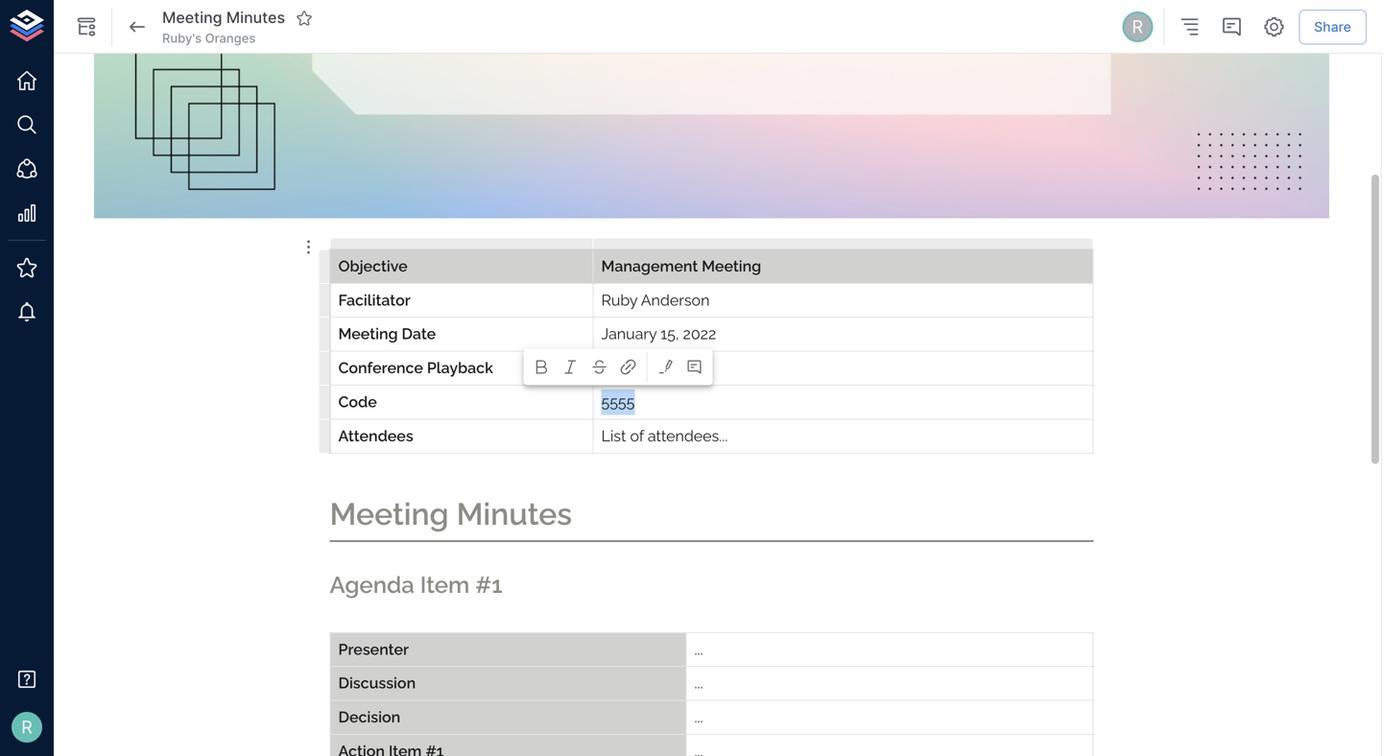 Task type: vqa. For each thing, say whether or not it's contained in the screenshot.
04:40 PM document
no



Task type: describe. For each thing, give the bounding box(es) containing it.
attendees...
[[648, 427, 728, 445]]

presenter
[[338, 640, 409, 658]]

italic image
[[562, 358, 579, 376]]

... for decision
[[694, 708, 703, 726]]

add comment image
[[686, 358, 703, 376]]

discussion
[[338, 674, 416, 692]]

comments image
[[1220, 15, 1243, 38]]

... for discussion
[[694, 674, 703, 692]]

0 horizontal spatial 5555
[[601, 393, 635, 411]]

ruby's
[[162, 31, 202, 45]]

r for topmost r button
[[1132, 16, 1143, 37]]

0 horizontal spatial minutes
[[226, 8, 285, 27]]

(555)
[[601, 359, 635, 377]]

agenda
[[330, 572, 414, 599]]

1 vertical spatial minutes
[[456, 496, 572, 532]]

0 vertical spatial 5555
[[670, 359, 704, 377]]

bold image
[[533, 358, 550, 376]]

1 horizontal spatial meeting minutes
[[330, 496, 572, 532]]

code
[[338, 393, 377, 411]]

settings image
[[1262, 15, 1285, 38]]

facilitator
[[338, 291, 410, 309]]

oranges
[[205, 31, 256, 45]]

highlight image
[[657, 358, 674, 376]]

0 vertical spatial r button
[[1119, 9, 1156, 45]]

ruby's oranges
[[162, 31, 256, 45]]

r for left r button
[[21, 717, 32, 738]]

2022
[[683, 325, 716, 343]]

list of attendees...
[[601, 427, 728, 445]]

item
[[420, 572, 470, 599]]

meeting up ruby's
[[162, 8, 222, 27]]

(555) 555-5555
[[601, 359, 704, 377]]

playback
[[427, 359, 493, 377]]

go back image
[[126, 15, 149, 38]]

15,
[[661, 325, 679, 343]]

anderson
[[641, 291, 710, 309]]

... for presenter
[[694, 640, 703, 658]]



Task type: locate. For each thing, give the bounding box(es) containing it.
ruby's oranges link
[[162, 30, 256, 47]]

1 horizontal spatial minutes
[[456, 496, 572, 532]]

january 15, 2022
[[601, 325, 716, 343]]

minutes up #1
[[456, 496, 572, 532]]

conference playback
[[338, 359, 493, 377]]

1 ... from the top
[[694, 640, 703, 658]]

agenda item #1
[[330, 572, 502, 599]]

555-
[[639, 359, 670, 377]]

2 ... from the top
[[694, 674, 703, 692]]

conference
[[338, 359, 423, 377]]

minutes up oranges
[[226, 8, 285, 27]]

share button
[[1299, 9, 1367, 44]]

minutes
[[226, 8, 285, 27], [456, 496, 572, 532]]

meeting minutes
[[162, 8, 285, 27], [330, 496, 572, 532]]

ruby anderson
[[601, 291, 710, 309]]

0 vertical spatial meeting minutes
[[162, 8, 285, 27]]

favorite image
[[296, 9, 313, 27]]

management meeting
[[601, 257, 761, 275]]

1 vertical spatial meeting minutes
[[330, 496, 572, 532]]

objective
[[338, 257, 408, 275]]

meeting up agenda at the bottom
[[330, 496, 449, 532]]

meeting date
[[338, 325, 436, 343]]

meeting minutes up oranges
[[162, 8, 285, 27]]

of
[[630, 427, 644, 445]]

meeting
[[162, 8, 222, 27], [702, 257, 761, 275], [338, 325, 398, 343], [330, 496, 449, 532]]

0 vertical spatial minutes
[[226, 8, 285, 27]]

link image
[[620, 358, 637, 376]]

0 horizontal spatial r button
[[6, 706, 48, 749]]

5555 down 2022
[[670, 359, 704, 377]]

meeting minutes up item
[[330, 496, 572, 532]]

0 horizontal spatial r
[[21, 717, 32, 738]]

5555
[[670, 359, 704, 377], [601, 393, 635, 411]]

1 horizontal spatial r button
[[1119, 9, 1156, 45]]

...
[[694, 640, 703, 658], [694, 674, 703, 692], [694, 708, 703, 726]]

attendees
[[338, 427, 413, 445]]

3 ... from the top
[[694, 708, 703, 726]]

show wiki image
[[75, 15, 98, 38]]

0 vertical spatial r
[[1132, 16, 1143, 37]]

#1
[[475, 572, 502, 599]]

table of contents image
[[1178, 15, 1201, 38]]

2 vertical spatial ...
[[694, 708, 703, 726]]

list
[[601, 427, 626, 445]]

r button
[[1119, 9, 1156, 45], [6, 706, 48, 749]]

5555 down (555)
[[601, 393, 635, 411]]

ruby
[[601, 291, 637, 309]]

0 vertical spatial ...
[[694, 640, 703, 658]]

management
[[601, 257, 698, 275]]

meeting down facilitator
[[338, 325, 398, 343]]

share
[[1314, 18, 1351, 35]]

january
[[601, 325, 657, 343]]

1 horizontal spatial 5555
[[670, 359, 704, 377]]

1 vertical spatial r button
[[6, 706, 48, 749]]

meeting up anderson
[[702, 257, 761, 275]]

r
[[1132, 16, 1143, 37], [21, 717, 32, 738]]

strikethrough image
[[591, 358, 608, 376]]

decision
[[338, 708, 400, 726]]

date
[[402, 325, 436, 343]]

1 vertical spatial 5555
[[601, 393, 635, 411]]

1 vertical spatial r
[[21, 717, 32, 738]]

1 vertical spatial ...
[[694, 674, 703, 692]]

0 horizontal spatial meeting minutes
[[162, 8, 285, 27]]

1 horizontal spatial r
[[1132, 16, 1143, 37]]



